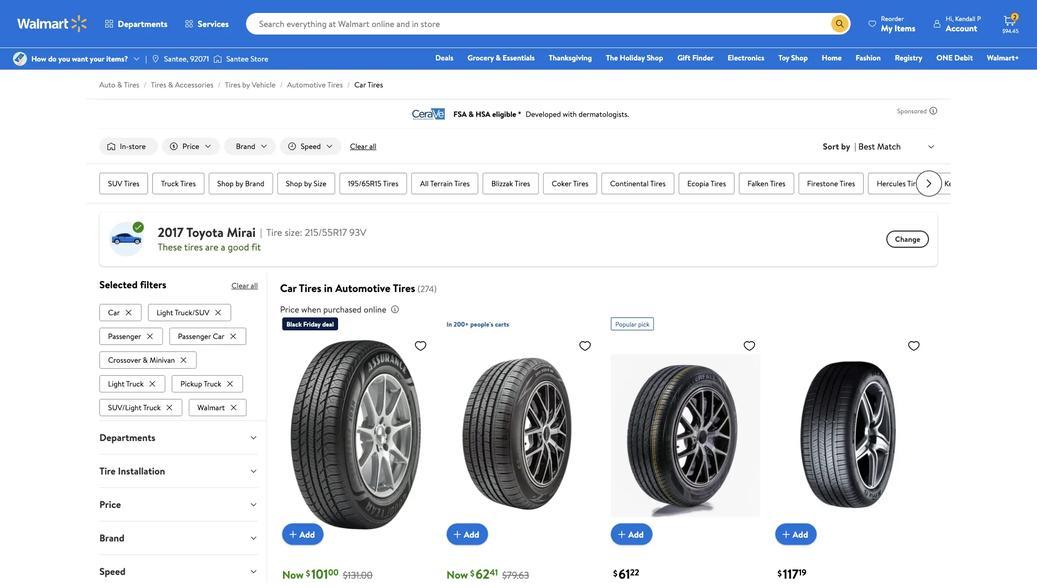 Task type: describe. For each thing, give the bounding box(es) containing it.
fashion link
[[851, 52, 886, 63]]

brand for top brand dropdown button
[[236, 141, 255, 152]]

passenger car list item
[[169, 326, 248, 345]]

suv tires link
[[99, 173, 148, 195]]

truck for pickup truck
[[204, 379, 221, 389]]

add for add to cart image
[[629, 529, 644, 541]]

people's
[[471, 320, 494, 329]]

1 vertical spatial price
[[280, 304, 299, 316]]

passenger list item
[[99, 326, 165, 345]]

1 vertical spatial clear all button
[[232, 277, 258, 295]]

shop inside the holiday shop link
[[647, 52, 664, 63]]

all inside sort and filter section element
[[369, 141, 377, 152]]

light for light truck/suv
[[157, 307, 173, 318]]

add to cart image for $131.00
[[287, 528, 300, 541]]

price button inside sort and filter section element
[[162, 138, 220, 155]]

toy shop
[[779, 52, 808, 63]]

firestone tires
[[807, 178, 855, 189]]

gift finder
[[678, 52, 714, 63]]

suv tires
[[108, 178, 140, 189]]

add button for crossmax 215/55r17 94v ct-1 all-season tire fits: 2011-15 chevrolet cruze eco, 2012-14 toyota camry hybrid xle image
[[447, 524, 488, 546]]

departments inside dropdown button
[[99, 431, 155, 445]]

auto
[[99, 79, 115, 90]]

now $ for $79.63
[[447, 568, 475, 583]]

car list item
[[99, 302, 144, 321]]

vehicle
[[252, 79, 276, 90]]

santee, 92071
[[164, 53, 209, 64]]

home link
[[817, 52, 847, 63]]

holiday
[[620, 52, 645, 63]]

sort
[[823, 141, 839, 152]]

3 / from the left
[[280, 79, 283, 90]]

all
[[420, 178, 429, 189]]

blizzak
[[492, 178, 513, 189]]

1 vertical spatial brand
[[245, 178, 264, 189]]

items?
[[106, 53, 128, 64]]

departments button
[[96, 11, 176, 37]]

passenger for passenger
[[108, 331, 141, 342]]

crossmax 215/55r17 94v ct-1 all-season tire fits: 2011-15 chevrolet cruze eco, 2012-14 toyota camry hybrid xle image
[[447, 335, 596, 537]]

passenger for passenger car
[[178, 331, 211, 342]]

toy shop link
[[774, 52, 813, 63]]

accessories
[[175, 79, 214, 90]]

add for $79.63 add to cart icon
[[464, 529, 480, 541]]

in
[[324, 281, 333, 296]]

add to cart image for $79.63
[[451, 528, 464, 541]]

 image for how do you want your items?
[[13, 52, 27, 66]]

gift
[[678, 52, 691, 63]]

now $ for $131.00
[[282, 568, 310, 583]]

santee,
[[164, 53, 188, 64]]

electronics
[[728, 52, 765, 63]]

passenger button
[[99, 328, 163, 345]]

deals link
[[431, 52, 459, 63]]

services
[[198, 18, 229, 30]]

pick
[[638, 320, 650, 329]]

1 / from the left
[[144, 79, 147, 90]]

tire installation button
[[91, 455, 267, 488]]

vehicle type: car and truck image
[[108, 221, 145, 258]]

selected
[[99, 278, 138, 292]]

light truck/suv list item
[[148, 302, 233, 321]]

walmart
[[198, 402, 225, 413]]

add to favorites list, nexen npriz s 215/55r17 94v bsw all season tire image
[[908, 339, 921, 353]]

tire inside "dropdown button"
[[99, 465, 116, 478]]

car inside button
[[108, 307, 120, 318]]

tires
[[184, 240, 203, 254]]

car tires in automotive tires (274)
[[280, 281, 437, 296]]

car button
[[99, 304, 142, 321]]

tire inside 2017 toyota mirai | tire size: 215/55r17 93v these tires are a good fit
[[266, 226, 282, 239]]

departments tab
[[91, 421, 267, 454]]

tires inside "link"
[[573, 178, 589, 189]]

passenger car button
[[169, 328, 246, 345]]

p
[[977, 14, 981, 23]]

deals
[[436, 52, 454, 63]]

Walmart Site-Wide search field
[[246, 13, 851, 35]]

2 $ from the left
[[470, 568, 475, 579]]

kendall
[[956, 14, 976, 23]]

home
[[822, 52, 842, 63]]

crossover & minivan list item
[[99, 349, 199, 369]]

add button for nexen npriz s 215/55r17 94v bsw all season tire image
[[776, 524, 817, 546]]

by for shop by size
[[304, 178, 312, 189]]

in-store
[[120, 141, 146, 152]]

walmart+
[[987, 52, 1020, 63]]

truck for suv/light truck
[[143, 402, 161, 413]]

speed inside tab
[[99, 565, 126, 579]]

sort and filter section element
[[86, 129, 951, 164]]

the holiday shop
[[606, 52, 664, 63]]

popular
[[616, 320, 637, 329]]

hi, kendall p account
[[946, 14, 981, 34]]

Search search field
[[246, 13, 851, 35]]

& for tires
[[117, 79, 122, 90]]

1 vertical spatial speed button
[[91, 555, 267, 584]]

pickup truck button
[[172, 375, 243, 393]]

price when purchased online
[[280, 304, 387, 316]]

add for add to cart icon for $131.00
[[300, 529, 315, 541]]

price inside sort and filter section element
[[183, 141, 199, 152]]

brand tab
[[91, 522, 267, 555]]

| inside sort and filter section element
[[855, 141, 857, 152]]

shop inside shop by size link
[[286, 178, 302, 189]]

departments button
[[91, 421, 267, 454]]

3 add to cart image from the left
[[780, 528, 793, 541]]

add to favorites list, crossmax 215/55r17 94v ct-1 all-season tire fits: 2011-15 chevrolet cruze eco, 2012-14 toyota camry hybrid xle image
[[579, 339, 592, 353]]

195/65r15
[[348, 178, 382, 189]]

mirai
[[227, 223, 256, 242]]

0 horizontal spatial automotive
[[287, 79, 326, 90]]

grocery & essentials
[[468, 52, 535, 63]]

200+
[[454, 320, 469, 329]]

(274)
[[418, 283, 437, 295]]

suv/light truck button
[[99, 399, 182, 416]]

filters
[[140, 278, 166, 292]]

pickup truck
[[181, 379, 221, 389]]

ecopia
[[688, 178, 709, 189]]

2017
[[158, 223, 184, 242]]

deal
[[322, 320, 334, 329]]

add to favorites list, goodyear assurance outlast 215/55r17 94v all-season passenger car tire image
[[414, 339, 427, 353]]

by left vehicle
[[242, 79, 250, 90]]

account
[[946, 22, 978, 34]]

thanksgiving
[[549, 52, 592, 63]]

sort by |
[[823, 141, 857, 152]]

price inside tab
[[99, 498, 121, 512]]

toyota
[[186, 223, 224, 242]]

coker tires
[[552, 178, 589, 189]]

by for shop by brand
[[236, 178, 243, 189]]

search icon image
[[836, 19, 845, 28]]

 image for santee store
[[213, 53, 222, 64]]

ad disclaimer and feedback for skylinedisplayad image
[[929, 106, 938, 115]]

reorder
[[881, 14, 904, 23]]

tires & accessories link
[[151, 79, 214, 90]]

blizzak tires
[[492, 178, 530, 189]]

kenda tires
[[945, 178, 982, 189]]

size
[[314, 178, 327, 189]]

good
[[228, 240, 249, 254]]

now for $131.00
[[282, 568, 304, 583]]

light truck
[[108, 379, 144, 389]]

by for sort by |
[[842, 141, 851, 152]]

falken tires link
[[739, 173, 794, 195]]

blizzak tires link
[[483, 173, 539, 195]]

reorder my items
[[881, 14, 916, 34]]

 image for santee, 92071
[[151, 55, 160, 63]]

4 $ from the left
[[778, 568, 782, 579]]

shop inside shop by brand link
[[217, 178, 234, 189]]

light truck list item
[[99, 373, 168, 393]]

fashion
[[856, 52, 881, 63]]

car right automotive tires link
[[354, 79, 366, 90]]

installation
[[118, 465, 165, 478]]



Task type: locate. For each thing, give the bounding box(es) containing it.
clear down good
[[232, 280, 249, 291]]

best match
[[859, 140, 901, 152]]

price tab
[[91, 488, 267, 521]]

shop by size
[[286, 178, 327, 189]]

brand inside sort and filter section element
[[236, 141, 255, 152]]

clear all
[[350, 141, 377, 152], [232, 280, 258, 291]]

nexen npriz s 215/55r17 94v bsw all season tire image
[[776, 335, 925, 537]]

0 vertical spatial light
[[157, 307, 173, 318]]

speed button down brand tab
[[91, 555, 267, 584]]

0 horizontal spatial clear
[[232, 280, 249, 291]]

1 horizontal spatial clear
[[350, 141, 368, 152]]

$131.00
[[343, 569, 373, 582]]

coker
[[552, 178, 572, 189]]

electronics link
[[723, 52, 770, 63]]

shop by brand link
[[209, 173, 273, 195]]

clear up 195/65r15
[[350, 141, 368, 152]]

0 vertical spatial speed
[[301, 141, 321, 152]]

4 add button from the left
[[776, 524, 817, 546]]

$ left 22
[[613, 568, 618, 579]]

2 passenger from the left
[[178, 331, 211, 342]]

best match button
[[857, 139, 938, 154]]

3 add from the left
[[629, 529, 644, 541]]

automotive right vehicle
[[287, 79, 326, 90]]

2 horizontal spatial |
[[855, 141, 857, 152]]

1 horizontal spatial tire
[[266, 226, 282, 239]]

crossover
[[108, 355, 141, 365]]

$
[[306, 568, 310, 579], [470, 568, 475, 579], [613, 568, 618, 579], [778, 568, 782, 579]]

clear all button down good
[[232, 277, 258, 295]]

light left truck/suv
[[157, 307, 173, 318]]

in
[[447, 320, 452, 329]]

light truck/suv
[[157, 307, 210, 318]]

auto & tires / tires & accessories / tires by vehicle / automotive tires / car tires
[[99, 79, 383, 90]]

departments inside popup button
[[118, 18, 168, 30]]

by left size in the left top of the page
[[304, 178, 312, 189]]

1 add to cart image from the left
[[287, 528, 300, 541]]

light inside button
[[157, 307, 173, 318]]

speed tab
[[91, 555, 267, 584]]

walmart button
[[189, 399, 247, 416]]

1 horizontal spatial speed button
[[280, 138, 342, 155]]

price down tire installation
[[99, 498, 121, 512]]

1 horizontal spatial add to cart image
[[451, 528, 464, 541]]

clear all button up 195/65r15
[[346, 138, 381, 155]]

1 $ from the left
[[306, 568, 310, 579]]

1 add button from the left
[[282, 524, 324, 546]]

add to favorites list, waterfall eco dynamic 215/55r17 94w all season tire image
[[743, 339, 756, 353]]

1 horizontal spatial light
[[157, 307, 173, 318]]

0 horizontal spatial speed
[[99, 565, 126, 579]]

0 vertical spatial price
[[183, 141, 199, 152]]

 image right the 92071
[[213, 53, 222, 64]]

0 horizontal spatial  image
[[13, 52, 27, 66]]

waterfall eco dynamic 215/55r17 94w all season tire image
[[611, 335, 761, 537]]

0 vertical spatial brand button
[[224, 138, 276, 155]]

$79.63
[[502, 569, 529, 582]]

finder
[[693, 52, 714, 63]]

car down selected on the left of the page
[[108, 307, 120, 318]]

1 vertical spatial tire
[[99, 465, 116, 478]]

shop inside toy shop 'link'
[[792, 52, 808, 63]]

price button up truck tires
[[162, 138, 220, 155]]

0 vertical spatial clear all
[[350, 141, 377, 152]]

3 $ from the left
[[613, 568, 618, 579]]

0 vertical spatial departments
[[118, 18, 168, 30]]

& right grocery
[[496, 52, 501, 63]]

tire left installation
[[99, 465, 116, 478]]

your
[[90, 53, 104, 64]]

car up black
[[280, 281, 297, 296]]

crossover & minivan
[[108, 355, 175, 365]]

ecopia tires
[[688, 178, 726, 189]]

add
[[300, 529, 315, 541], [464, 529, 480, 541], [629, 529, 644, 541], [793, 529, 808, 541]]

1 horizontal spatial now $
[[447, 568, 475, 583]]

3 add button from the left
[[611, 524, 653, 546]]

clear all inside sort and filter section element
[[350, 141, 377, 152]]

1 horizontal spatial clear all button
[[346, 138, 381, 155]]

2 now $ from the left
[[447, 568, 475, 583]]

by up mirai in the left of the page
[[236, 178, 243, 189]]

4 / from the left
[[347, 79, 350, 90]]

speed inside sort and filter section element
[[301, 141, 321, 152]]

list containing car
[[99, 302, 258, 416]]

4 add from the left
[[793, 529, 808, 541]]

1 vertical spatial |
[[855, 141, 857, 152]]

2 vertical spatial |
[[260, 226, 262, 239]]

0 horizontal spatial now $
[[282, 568, 310, 583]]

add button for waterfall eco dynamic 215/55r17 94w all season tire image at the right bottom
[[611, 524, 653, 546]]

2 / from the left
[[218, 79, 221, 90]]

2017 toyota mirai | tire size: 215/55r17 93v these tires are a good fit
[[158, 223, 367, 254]]

clear all down good
[[232, 280, 258, 291]]

price up black
[[280, 304, 299, 316]]

$94.45
[[1003, 27, 1019, 34]]

carts
[[495, 320, 509, 329]]

passenger car
[[178, 331, 225, 342]]

41
[[490, 567, 498, 579]]

black friday deal
[[287, 320, 334, 329]]

1 horizontal spatial all
[[369, 141, 377, 152]]

these
[[158, 240, 182, 254]]

0 horizontal spatial clear all button
[[232, 277, 258, 295]]

1 horizontal spatial |
[[260, 226, 262, 239]]

0 horizontal spatial price
[[99, 498, 121, 512]]

items
[[895, 22, 916, 34]]

0 horizontal spatial |
[[145, 53, 147, 64]]

2 vertical spatial price
[[99, 498, 121, 512]]

all up 195/65r15 tires
[[369, 141, 377, 152]]

pickup
[[181, 379, 202, 389]]

shop right toy
[[792, 52, 808, 63]]

by
[[242, 79, 250, 90], [842, 141, 851, 152], [236, 178, 243, 189], [304, 178, 312, 189]]

00
[[328, 567, 339, 579]]

0 horizontal spatial all
[[251, 280, 258, 291]]

shop by brand
[[217, 178, 264, 189]]

0 vertical spatial speed button
[[280, 138, 342, 155]]

2 vertical spatial brand
[[99, 532, 125, 545]]

list
[[99, 302, 258, 416]]

&
[[496, 52, 501, 63], [117, 79, 122, 90], [168, 79, 173, 90], [143, 355, 148, 365]]

light down crossover at the bottom left
[[108, 379, 125, 389]]

car tires link
[[354, 79, 383, 90]]

change
[[895, 234, 921, 245]]

suv/light truck list item
[[99, 397, 185, 416]]

in 200+ people's carts
[[447, 320, 509, 329]]

1 horizontal spatial now
[[447, 568, 468, 583]]

1 vertical spatial clear all
[[232, 280, 258, 291]]

19
[[799, 567, 807, 579]]

1 passenger from the left
[[108, 331, 141, 342]]

price up truck tires
[[183, 141, 199, 152]]

walmart+ link
[[983, 52, 1025, 63]]

grocery & essentials link
[[463, 52, 540, 63]]

1 horizontal spatial speed
[[301, 141, 321, 152]]

| inside 2017 toyota mirai | tire size: 215/55r17 93v these tires are a good fit
[[260, 226, 262, 239]]

goodyear assurance outlast 215/55r17 94v all-season passenger car tire image
[[282, 335, 432, 537]]

brand for brand dropdown button to the bottom
[[99, 532, 125, 545]]

215/55r17
[[305, 226, 347, 239]]

falken
[[748, 178, 769, 189]]

0 vertical spatial automotive
[[287, 79, 326, 90]]

| left best
[[855, 141, 857, 152]]

 image left how at the left of the page
[[13, 52, 27, 66]]

brand inside tab
[[99, 532, 125, 545]]

1 horizontal spatial clear all
[[350, 141, 377, 152]]

0 vertical spatial brand
[[236, 141, 255, 152]]

0 vertical spatial |
[[145, 53, 147, 64]]

2 horizontal spatial price
[[280, 304, 299, 316]]

0 vertical spatial price button
[[162, 138, 220, 155]]

passenger inside button
[[178, 331, 211, 342]]

0 horizontal spatial speed button
[[91, 555, 267, 584]]

/
[[144, 79, 147, 90], [218, 79, 221, 90], [280, 79, 283, 90], [347, 79, 350, 90]]

passenger up crossover at the bottom left
[[108, 331, 141, 342]]

| up fit
[[260, 226, 262, 239]]

light truck button
[[99, 375, 165, 393]]

shop right truck tires
[[217, 178, 234, 189]]

truck right pickup
[[204, 379, 221, 389]]

1 vertical spatial automotive
[[335, 281, 391, 296]]

/ right accessories on the left top of page
[[218, 79, 221, 90]]

truck inside the "truck tires" link
[[161, 178, 179, 189]]

1 horizontal spatial passenger
[[178, 331, 211, 342]]

are
[[205, 240, 219, 254]]

a
[[221, 240, 225, 254]]

suv
[[108, 178, 122, 189]]

2 add to cart image from the left
[[451, 528, 464, 541]]

0 horizontal spatial clear all
[[232, 280, 258, 291]]

1 vertical spatial all
[[251, 280, 258, 291]]

1 vertical spatial departments
[[99, 431, 155, 445]]

2 now from the left
[[447, 568, 468, 583]]

santee
[[226, 53, 249, 64]]

the
[[606, 52, 618, 63]]

now left 41 at left
[[447, 568, 468, 583]]

& right "auto"
[[117, 79, 122, 90]]

departments up items?
[[118, 18, 168, 30]]

all terrain tires
[[420, 178, 470, 189]]

add to cart image
[[287, 528, 300, 541], [451, 528, 464, 541], [780, 528, 793, 541]]

light inside "button"
[[108, 379, 125, 389]]

tires by vehicle link
[[225, 79, 276, 90]]

now $
[[282, 568, 310, 583], [447, 568, 475, 583]]

/ right vehicle
[[280, 79, 283, 90]]

0 horizontal spatial light
[[108, 379, 125, 389]]

2 add from the left
[[464, 529, 480, 541]]

walmart list item
[[189, 397, 249, 416]]

& for minivan
[[143, 355, 148, 365]]

truck inside 'light truck' "button"
[[126, 379, 144, 389]]

truck inside suv/light truck button
[[143, 402, 161, 413]]

2 add button from the left
[[447, 524, 488, 546]]

0 horizontal spatial now
[[282, 568, 304, 583]]

price
[[183, 141, 199, 152], [280, 304, 299, 316], [99, 498, 121, 512]]

light for light truck
[[108, 379, 125, 389]]

firestone tires link
[[799, 173, 864, 195]]

change button
[[887, 231, 929, 248]]

1 horizontal spatial automotive
[[335, 281, 391, 296]]

suv/light
[[108, 402, 142, 413]]

now $ left 41 at left
[[447, 568, 475, 583]]

1 horizontal spatial  image
[[151, 55, 160, 63]]

$ left 00
[[306, 568, 310, 579]]

tire left size:
[[266, 226, 282, 239]]

& left accessories on the left top of page
[[168, 79, 173, 90]]

pickup truck list item
[[172, 373, 245, 393]]

0 vertical spatial tire
[[266, 226, 282, 239]]

1 vertical spatial light
[[108, 379, 125, 389]]

& left minivan
[[143, 355, 148, 365]]

walmart image
[[17, 15, 88, 32]]

coker tires link
[[543, 173, 597, 195]]

| right items?
[[145, 53, 147, 64]]

2 horizontal spatial add to cart image
[[780, 528, 793, 541]]

clear all up 195/65r15
[[350, 141, 377, 152]]

grocery
[[468, 52, 494, 63]]

& for essentials
[[496, 52, 501, 63]]

1 vertical spatial clear
[[232, 280, 249, 291]]

falken tires
[[748, 178, 786, 189]]

black
[[287, 320, 302, 329]]

shop left size in the left top of the page
[[286, 178, 302, 189]]

$ left 41 at left
[[470, 568, 475, 579]]

$ left the 19
[[778, 568, 782, 579]]

22
[[630, 567, 640, 579]]

clear inside sort and filter section element
[[350, 141, 368, 152]]

now for $79.63
[[447, 568, 468, 583]]

shop right holiday
[[647, 52, 664, 63]]

0 horizontal spatial passenger
[[108, 331, 141, 342]]

selected filters
[[99, 278, 166, 292]]

195/65r15 tires link
[[339, 173, 407, 195]]

one
[[937, 52, 953, 63]]

now $ left 00
[[282, 568, 310, 583]]

add to cart image
[[616, 528, 629, 541]]

2 horizontal spatial  image
[[213, 53, 222, 64]]

truck inside pickup truck button
[[204, 379, 221, 389]]

truck for light truck
[[126, 379, 144, 389]]

hercules tires link
[[868, 173, 932, 195]]

now left 00
[[282, 568, 304, 583]]

1 vertical spatial brand button
[[91, 522, 267, 555]]

 image
[[13, 52, 27, 66], [213, 53, 222, 64], [151, 55, 160, 63]]

legal information image
[[391, 305, 400, 314]]

friday
[[303, 320, 321, 329]]

93v
[[349, 226, 367, 239]]

by inside sort and filter section element
[[842, 141, 851, 152]]

car down light truck/suv list item
[[213, 331, 225, 342]]

how do you want your items?
[[31, 53, 128, 64]]

departments down suv/light
[[99, 431, 155, 445]]

tire installation tab
[[91, 455, 267, 488]]

truck right suv/light
[[143, 402, 161, 413]]

toy
[[779, 52, 790, 63]]

0 vertical spatial all
[[369, 141, 377, 152]]

applied filters section element
[[99, 278, 166, 292]]

1 now from the left
[[282, 568, 304, 583]]

 image left santee,
[[151, 55, 160, 63]]

in-
[[120, 141, 129, 152]]

1 add from the left
[[300, 529, 315, 541]]

0 vertical spatial clear all button
[[346, 138, 381, 155]]

truck right suv tires
[[161, 178, 179, 189]]

car
[[354, 79, 366, 90], [280, 281, 297, 296], [108, 307, 120, 318], [213, 331, 225, 342]]

/ right auto & tires link
[[144, 79, 147, 90]]

add for third add to cart icon from the left
[[793, 529, 808, 541]]

truck/suv
[[175, 307, 210, 318]]

the holiday shop link
[[601, 52, 668, 63]]

add button for goodyear assurance outlast 215/55r17 94v all-season passenger car tire image
[[282, 524, 324, 546]]

shop
[[647, 52, 664, 63], [792, 52, 808, 63], [217, 178, 234, 189], [286, 178, 302, 189]]

brand button up shop by brand
[[224, 138, 276, 155]]

car inside button
[[213, 331, 225, 342]]

price button up brand tab
[[91, 488, 267, 521]]

1 horizontal spatial price
[[183, 141, 199, 152]]

brand button
[[224, 138, 276, 155], [91, 522, 267, 555]]

1 vertical spatial speed
[[99, 565, 126, 579]]

speed button up the shop by size
[[280, 138, 342, 155]]

0 horizontal spatial add to cart image
[[287, 528, 300, 541]]

next slide for chipmodule list image
[[916, 171, 942, 197]]

& inside 'link'
[[496, 52, 501, 63]]

my
[[881, 22, 893, 34]]

1 now $ from the left
[[282, 568, 310, 583]]

all down fit
[[251, 280, 258, 291]]

0 vertical spatial clear
[[350, 141, 368, 152]]

automotive up online
[[335, 281, 391, 296]]

0 horizontal spatial tire
[[99, 465, 116, 478]]

registry link
[[890, 52, 928, 63]]

|
[[145, 53, 147, 64], [855, 141, 857, 152], [260, 226, 262, 239]]

passenger down truck/suv
[[178, 331, 211, 342]]

passenger inside button
[[108, 331, 141, 342]]

/ left car tires link
[[347, 79, 350, 90]]

automotive
[[287, 79, 326, 90], [335, 281, 391, 296]]

hercules
[[877, 178, 906, 189]]

1 vertical spatial price button
[[91, 488, 267, 521]]

by right sort
[[842, 141, 851, 152]]

truck up suv/light truck at the bottom of the page
[[126, 379, 144, 389]]

& inside button
[[143, 355, 148, 365]]

brand button up 'speed' tab in the bottom left of the page
[[91, 522, 267, 555]]



Task type: vqa. For each thing, say whether or not it's contained in the screenshot.
Reorder
yes



